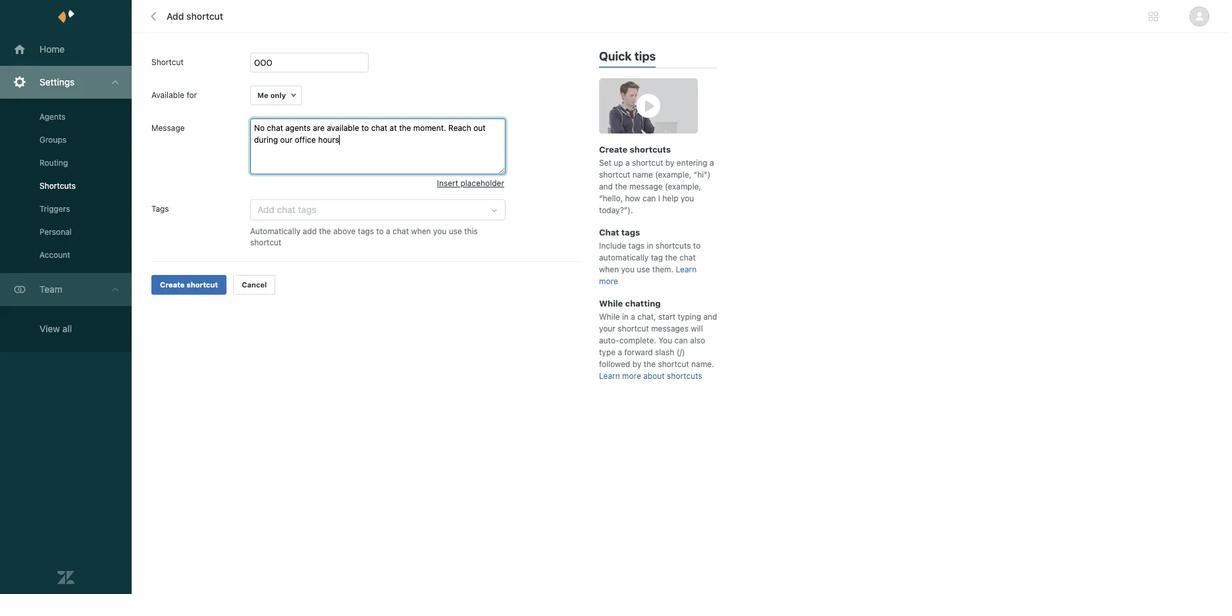 Task type: locate. For each thing, give the bounding box(es) containing it.
learn right them.
[[676, 265, 697, 275]]

0 horizontal spatial by
[[633, 359, 642, 369]]

up
[[614, 158, 623, 168]]

learn down followed
[[599, 371, 620, 381]]

tag
[[651, 253, 663, 263]]

create
[[599, 144, 628, 155], [160, 281, 185, 289]]

1 vertical spatial create
[[160, 281, 185, 289]]

above
[[333, 226, 356, 236]]

this
[[464, 226, 478, 236]]

1 horizontal spatial to
[[693, 241, 701, 251]]

1 vertical spatial you
[[433, 226, 447, 236]]

to inside include tags in shortcuts to automatically tag the chat when you use them.
[[693, 241, 701, 251]]

the right tag
[[665, 253, 677, 263]]

the
[[615, 182, 627, 192], [319, 226, 331, 236], [665, 253, 677, 263], [644, 359, 656, 369]]

learn more about shortcuts link
[[599, 371, 702, 381]]

cancel button
[[233, 275, 275, 295]]

shortcut left cancel on the top left of page
[[187, 281, 218, 289]]

can left i
[[643, 194, 656, 203]]

(/)
[[677, 348, 685, 357]]

and right typing at the right bottom of the page
[[703, 312, 717, 322]]

0 horizontal spatial use
[[449, 226, 462, 236]]

learn more link
[[599, 265, 697, 286]]

1 vertical spatial shortcuts
[[656, 241, 691, 251]]

chat
[[393, 226, 409, 236], [679, 253, 696, 263]]

1 vertical spatial and
[[703, 312, 717, 322]]

a left chat,
[[631, 312, 635, 322]]

1 vertical spatial (example,
[[665, 182, 701, 192]]

cancel
[[242, 281, 267, 289]]

include
[[599, 241, 626, 251]]

shortcuts inside while chatting while in a chat, start typing and your shortcut messages will auto-complete. you can also type a forward slash (/) followed by the shortcut name. learn more about shortcuts
[[667, 371, 702, 381]]

1 horizontal spatial chat
[[679, 253, 696, 263]]

to
[[376, 226, 384, 236], [693, 241, 701, 251]]

when inside include tags in shortcuts to automatically tag the chat when you use them.
[[599, 265, 619, 275]]

0 vertical spatial learn
[[676, 265, 697, 275]]

by left entering
[[665, 158, 674, 168]]

tags for include
[[628, 241, 645, 251]]

0 horizontal spatial learn
[[599, 371, 620, 381]]

1 horizontal spatial learn
[[676, 265, 697, 275]]

routing
[[40, 158, 68, 168]]

chat right tag
[[679, 253, 696, 263]]

more down automatically
[[599, 277, 618, 286]]

you
[[658, 336, 672, 346]]

and
[[599, 182, 613, 192], [703, 312, 717, 322]]

a
[[625, 158, 630, 168], [710, 158, 714, 168], [386, 226, 390, 236], [631, 312, 635, 322], [618, 348, 622, 357]]

1 vertical spatial in
[[622, 312, 629, 322]]

when left this
[[411, 226, 431, 236]]

and up "hello,
[[599, 182, 613, 192]]

1 horizontal spatial can
[[674, 336, 688, 346]]

add
[[303, 226, 317, 236]]

slash
[[655, 348, 674, 357]]

the up learn more about shortcuts link
[[644, 359, 656, 369]]

create shortcuts set up a shortcut by entering a shortcut name (example, "hi") and the message (example, "hello, how can i help you today?").
[[599, 144, 714, 215]]

chat inside include tags in shortcuts to automatically tag the chat when you use them.
[[679, 253, 696, 263]]

in left chat,
[[622, 312, 629, 322]]

a up "hi")
[[710, 158, 714, 168]]

while
[[599, 298, 623, 309], [599, 312, 620, 322]]

when
[[411, 226, 431, 236], [599, 265, 619, 275]]

1 vertical spatial can
[[674, 336, 688, 346]]

1 vertical spatial use
[[637, 265, 650, 275]]

shortcut down (/)
[[658, 359, 689, 369]]

shortcut down automatically
[[250, 238, 281, 248]]

Add chat tags field
[[257, 202, 483, 218]]

0 horizontal spatial chat
[[393, 226, 409, 236]]

when down automatically
[[599, 265, 619, 275]]

1 vertical spatial chat
[[679, 253, 696, 263]]

1 vertical spatial when
[[599, 265, 619, 275]]

0 vertical spatial chat
[[393, 226, 409, 236]]

to down add chat tags field
[[376, 226, 384, 236]]

can
[[643, 194, 656, 203], [674, 336, 688, 346]]

0 vertical spatial and
[[599, 182, 613, 192]]

1 vertical spatial while
[[599, 312, 620, 322]]

shortcuts
[[630, 144, 671, 155], [656, 241, 691, 251], [667, 371, 702, 381]]

0 horizontal spatial more
[[599, 277, 618, 286]]

chat
[[599, 227, 619, 238]]

shortcut inside button
[[187, 281, 218, 289]]

shortcuts up tag
[[656, 241, 691, 251]]

1 horizontal spatial create
[[599, 144, 628, 155]]

1 horizontal spatial more
[[622, 371, 641, 381]]

create inside button
[[160, 281, 185, 289]]

(example, down entering
[[655, 170, 692, 180]]

can up (/)
[[674, 336, 688, 346]]

a down add chat tags field
[[386, 226, 390, 236]]

tags up automatically
[[628, 241, 645, 251]]

1 horizontal spatial you
[[621, 265, 635, 275]]

a right up at the top
[[625, 158, 630, 168]]

by
[[665, 158, 674, 168], [633, 359, 642, 369]]

1 while from the top
[[599, 298, 623, 309]]

0 vertical spatial can
[[643, 194, 656, 203]]

0 horizontal spatial can
[[643, 194, 656, 203]]

use left them.
[[637, 265, 650, 275]]

1 vertical spatial to
[[693, 241, 701, 251]]

0 vertical spatial more
[[599, 277, 618, 286]]

me only
[[257, 91, 286, 99]]

2 vertical spatial you
[[621, 265, 635, 275]]

you down automatically
[[621, 265, 635, 275]]

you inside create shortcuts set up a shortcut by entering a shortcut name (example, "hi") and the message (example, "hello, how can i help you today?").
[[681, 194, 694, 203]]

message
[[629, 182, 663, 192]]

0 vertical spatial create
[[599, 144, 628, 155]]

(example, up help
[[665, 182, 701, 192]]

agents
[[40, 112, 65, 122]]

shortcuts
[[40, 181, 76, 191]]

1 horizontal spatial in
[[647, 241, 653, 251]]

0 vertical spatial use
[[449, 226, 462, 236]]

include tags in shortcuts to automatically tag the chat when you use them.
[[599, 241, 701, 275]]

you left this
[[433, 226, 447, 236]]

shortcut
[[151, 57, 184, 67]]

by down the forward
[[633, 359, 642, 369]]

0 horizontal spatial in
[[622, 312, 629, 322]]

and inside while chatting while in a chat, start typing and your shortcut messages will auto-complete. you can also type a forward slash (/) followed by the shortcut name. learn more about shortcuts
[[703, 312, 717, 322]]

create inside create shortcuts set up a shortcut by entering a shortcut name (example, "hi") and the message (example, "hello, how can i help you today?").
[[599, 144, 628, 155]]

chat down add chat tags field
[[393, 226, 409, 236]]

1 vertical spatial more
[[622, 371, 641, 381]]

will
[[691, 324, 703, 334]]

messages
[[651, 324, 689, 334]]

1 horizontal spatial when
[[599, 265, 619, 275]]

followed
[[599, 359, 630, 369]]

forward
[[624, 348, 653, 357]]

0 horizontal spatial create
[[160, 281, 185, 289]]

1 horizontal spatial use
[[637, 265, 650, 275]]

0 horizontal spatial you
[[433, 226, 447, 236]]

shortcuts up name on the top right
[[630, 144, 671, 155]]

more down followed
[[622, 371, 641, 381]]

name.
[[691, 359, 714, 369]]

shortcut
[[186, 11, 223, 22], [632, 158, 663, 168], [599, 170, 630, 180], [250, 238, 281, 248], [187, 281, 218, 289], [618, 324, 649, 334], [658, 359, 689, 369]]

your
[[599, 324, 616, 334]]

0 vertical spatial in
[[647, 241, 653, 251]]

automatically
[[599, 253, 649, 263]]

chat tags
[[599, 227, 640, 238]]

groups
[[40, 135, 67, 145]]

how
[[625, 194, 640, 203]]

in
[[647, 241, 653, 251], [622, 312, 629, 322]]

to inside automatically add the above tags to a chat when you use this shortcut
[[376, 226, 384, 236]]

tags
[[358, 226, 374, 236], [621, 227, 640, 238], [628, 241, 645, 251]]

0 horizontal spatial when
[[411, 226, 431, 236]]

0 vertical spatial shortcuts
[[630, 144, 671, 155]]

tags right above at the left top of page
[[358, 226, 374, 236]]

0 vertical spatial while
[[599, 298, 623, 309]]

chat,
[[637, 312, 656, 322]]

create shortcut button
[[151, 275, 227, 295]]

1 vertical spatial learn
[[599, 371, 620, 381]]

to up learn more
[[693, 241, 701, 251]]

1 horizontal spatial and
[[703, 312, 717, 322]]

shortcuts down name.
[[667, 371, 702, 381]]

automatically add the above tags to a chat when you use this shortcut
[[250, 226, 478, 248]]

them.
[[652, 265, 674, 275]]

use
[[449, 226, 462, 236], [637, 265, 650, 275]]

0 vertical spatial by
[[665, 158, 674, 168]]

chatting
[[625, 298, 661, 309]]

2 horizontal spatial you
[[681, 194, 694, 203]]

in inside while chatting while in a chat, start typing and your shortcut messages will auto-complete. you can also type a forward slash (/) followed by the shortcut name. learn more about shortcuts
[[622, 312, 629, 322]]

in up tag
[[647, 241, 653, 251]]

in inside include tags in shortcuts to automatically tag the chat when you use them.
[[647, 241, 653, 251]]

tags right chat
[[621, 227, 640, 238]]

use left this
[[449, 226, 462, 236]]

tags inside include tags in shortcuts to automatically tag the chat when you use them.
[[628, 241, 645, 251]]

2 vertical spatial shortcuts
[[667, 371, 702, 381]]

you right help
[[681, 194, 694, 203]]

0 vertical spatial (example,
[[655, 170, 692, 180]]

shortcut down up at the top
[[599, 170, 630, 180]]

1 vertical spatial by
[[633, 359, 642, 369]]

complete.
[[619, 336, 656, 346]]

the right add
[[319, 226, 331, 236]]

learn
[[676, 265, 697, 275], [599, 371, 620, 381]]

(example,
[[655, 170, 692, 180], [665, 182, 701, 192]]

shortcut inside automatically add the above tags to a chat when you use this shortcut
[[250, 238, 281, 248]]

create for shortcuts
[[599, 144, 628, 155]]

name
[[633, 170, 653, 180]]

0 horizontal spatial to
[[376, 226, 384, 236]]

0 vertical spatial when
[[411, 226, 431, 236]]

insert placeholder
[[437, 178, 504, 188]]

0 vertical spatial to
[[376, 226, 384, 236]]

the up "hello,
[[615, 182, 627, 192]]

0 horizontal spatial and
[[599, 182, 613, 192]]

1 horizontal spatial by
[[665, 158, 674, 168]]

auto-
[[599, 336, 619, 346]]

"hello,
[[599, 194, 623, 203]]

Shortcut text field
[[250, 53, 369, 72]]

0 vertical spatial you
[[681, 194, 694, 203]]

i
[[658, 194, 660, 203]]

for
[[187, 90, 197, 100]]

team
[[40, 284, 62, 295]]

more
[[599, 277, 618, 286], [622, 371, 641, 381]]

insert placeholder button
[[437, 174, 504, 193]]



Task type: describe. For each thing, give the bounding box(es) containing it.
zendesk products image
[[1149, 12, 1158, 21]]

available for
[[151, 90, 197, 100]]

set
[[599, 158, 612, 168]]

the inside automatically add the above tags to a chat when you use this shortcut
[[319, 226, 331, 236]]

you inside include tags in shortcuts to automatically tag the chat when you use them.
[[621, 265, 635, 275]]

"hi")
[[694, 170, 711, 180]]

shortcuts inside create shortcuts set up a shortcut by entering a shortcut name (example, "hi") and the message (example, "hello, how can i help you today?").
[[630, 144, 671, 155]]

start
[[658, 312, 676, 322]]

when inside automatically add the above tags to a chat when you use this shortcut
[[411, 226, 431, 236]]

tags for chat
[[621, 227, 640, 238]]

can inside while chatting while in a chat, start typing and your shortcut messages will auto-complete. you can also type a forward slash (/) followed by the shortcut name. learn more about shortcuts
[[674, 336, 688, 346]]

chat inside automatically add the above tags to a chat when you use this shortcut
[[393, 226, 409, 236]]

type
[[599, 348, 616, 357]]

me only button
[[250, 86, 302, 105]]

use inside include tags in shortcuts to automatically tag the chat when you use them.
[[637, 265, 650, 275]]

view
[[40, 323, 60, 334]]

a right type
[[618, 348, 622, 357]]

triggers
[[40, 204, 70, 214]]

me
[[257, 91, 268, 99]]

typing
[[678, 312, 701, 322]]

all
[[62, 323, 72, 334]]

shortcuts inside include tags in shortcuts to automatically tag the chat when you use them.
[[656, 241, 691, 251]]

while chatting while in a chat, start typing and your shortcut messages will auto-complete. you can also type a forward slash (/) followed by the shortcut name. learn more about shortcuts
[[599, 298, 717, 381]]

placeholder
[[460, 178, 504, 188]]

automatically
[[250, 226, 301, 236]]

Message text field
[[250, 119, 506, 174]]

view all
[[40, 323, 72, 334]]

help
[[662, 194, 678, 203]]

message
[[151, 123, 185, 133]]

shortcut up name on the top right
[[632, 158, 663, 168]]

personal
[[40, 227, 72, 237]]

entering
[[677, 158, 707, 168]]

you inside automatically add the above tags to a chat when you use this shortcut
[[433, 226, 447, 236]]

shortcut right add
[[186, 11, 223, 22]]

add shortcut
[[167, 11, 223, 22]]

only
[[270, 91, 286, 99]]

the inside while chatting while in a chat, start typing and your shortcut messages will auto-complete. you can also type a forward slash (/) followed by the shortcut name. learn more about shortcuts
[[644, 359, 656, 369]]

insert
[[437, 178, 458, 188]]

tips
[[635, 49, 656, 63]]

today?").
[[599, 205, 633, 215]]

tags
[[151, 204, 169, 214]]

account
[[40, 250, 70, 260]]

use inside automatically add the above tags to a chat when you use this shortcut
[[449, 226, 462, 236]]

home
[[40, 43, 65, 55]]

also
[[690, 336, 705, 346]]

2 while from the top
[[599, 312, 620, 322]]

settings
[[40, 76, 75, 88]]

shortcut up complete.
[[618, 324, 649, 334]]

about
[[643, 371, 665, 381]]

learn inside while chatting while in a chat, start typing and your shortcut messages will auto-complete. you can also type a forward slash (/) followed by the shortcut name. learn more about shortcuts
[[599, 371, 620, 381]]

learn inside learn more
[[676, 265, 697, 275]]

available
[[151, 90, 184, 100]]

by inside create shortcuts set up a shortcut by entering a shortcut name (example, "hi") and the message (example, "hello, how can i help you today?").
[[665, 158, 674, 168]]

the inside create shortcuts set up a shortcut by entering a shortcut name (example, "hi") and the message (example, "hello, how can i help you today?").
[[615, 182, 627, 192]]

more inside while chatting while in a chat, start typing and your shortcut messages will auto-complete. you can also type a forward slash (/) followed by the shortcut name. learn more about shortcuts
[[622, 371, 641, 381]]

learn more
[[599, 265, 697, 286]]

a inside automatically add the above tags to a chat when you use this shortcut
[[386, 226, 390, 236]]

can inside create shortcuts set up a shortcut by entering a shortcut name (example, "hi") and the message (example, "hello, how can i help you today?").
[[643, 194, 656, 203]]

and inside create shortcuts set up a shortcut by entering a shortcut name (example, "hi") and the message (example, "hello, how can i help you today?").
[[599, 182, 613, 192]]

the inside include tags in shortcuts to automatically tag the chat when you use them.
[[665, 253, 677, 263]]

create for shortcut
[[160, 281, 185, 289]]

tags inside automatically add the above tags to a chat when you use this shortcut
[[358, 226, 374, 236]]

by inside while chatting while in a chat, start typing and your shortcut messages will auto-complete. you can also type a forward slash (/) followed by the shortcut name. learn more about shortcuts
[[633, 359, 642, 369]]

quick
[[599, 49, 632, 63]]

add
[[167, 11, 184, 22]]

more inside learn more
[[599, 277, 618, 286]]

create shortcut
[[160, 281, 218, 289]]

quick tips
[[599, 49, 656, 63]]



Task type: vqa. For each thing, say whether or not it's contained in the screenshot.
min in Messaging and live chat heading
no



